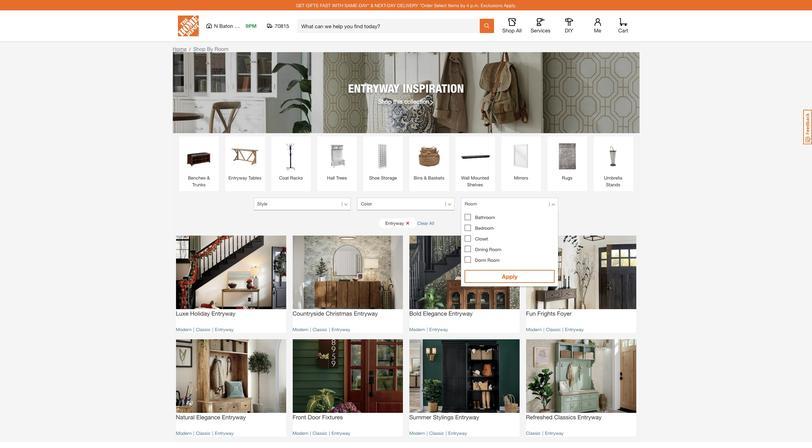 Task type: locate. For each thing, give the bounding box(es) containing it.
delivery
[[397, 2, 418, 8]]

entryway link down countryside christmas entryway 'link'
[[332, 327, 350, 332]]

modern for luxe holiday entryway
[[176, 327, 192, 332]]

entryway link down refreshed classics entryway
[[545, 431, 564, 436]]

classic down the front door fixtures
[[313, 431, 327, 436]]

apply.
[[504, 2, 516, 8]]

mirrors
[[514, 175, 528, 181]]

modern link
[[176, 327, 192, 332], [293, 327, 308, 332], [409, 327, 425, 332], [526, 327, 542, 332], [176, 431, 192, 436], [293, 431, 308, 436], [409, 431, 425, 436]]

modern | classic | entryway for stylings
[[409, 431, 467, 436]]

entryway
[[348, 81, 400, 95], [229, 175, 247, 181], [385, 220, 404, 226], [211, 310, 235, 317], [354, 310, 378, 317], [449, 310, 473, 317], [215, 327, 234, 332], [332, 327, 350, 332], [429, 327, 448, 332], [565, 327, 584, 332], [222, 414, 246, 421], [455, 414, 479, 421], [578, 414, 602, 421], [215, 431, 234, 436], [332, 431, 350, 436], [448, 431, 467, 436], [545, 431, 564, 436]]

home
[[173, 46, 187, 52]]

| down holiday on the left of page
[[193, 327, 194, 332]]

classics
[[554, 414, 576, 421]]

entryway link down front door fixtures link on the bottom of page
[[332, 431, 350, 436]]

classic link down stylings
[[429, 431, 444, 436]]

modern link down countryside
[[293, 327, 308, 332]]

0 vertical spatial all
[[516, 27, 522, 33]]

services button
[[530, 18, 551, 34]]

1 horizontal spatial all
[[516, 27, 522, 33]]

select
[[434, 2, 447, 8]]

gifts
[[306, 2, 319, 8]]

classic | entryway
[[526, 431, 564, 436]]

modern link down luxe
[[176, 327, 192, 332]]

70815 button
[[267, 23, 289, 29]]

2 horizontal spatial shop
[[502, 27, 515, 33]]

1 vertical spatial all
[[429, 220, 434, 226]]

door
[[308, 414, 321, 421]]

entryway link for summer stylings entryway
[[448, 431, 467, 436]]

modern link for countryside
[[293, 327, 308, 332]]

modern down countryside
[[293, 327, 308, 332]]

summer
[[409, 414, 431, 421]]

modern link down summer
[[409, 431, 425, 436]]

& right day*
[[371, 2, 373, 8]]

front
[[293, 414, 306, 421]]

room down dining room
[[488, 257, 500, 263]]

refreshed
[[526, 414, 553, 421]]

shop inside button
[[502, 27, 515, 33]]

1 horizontal spatial shop
[[378, 98, 392, 105]]

classic link down natural elegance entryway
[[196, 431, 211, 436]]

rugs link
[[551, 140, 584, 181]]

this
[[393, 98, 403, 105]]

modern link down front
[[293, 431, 308, 436]]

modern | classic | entryway down luxe holiday entryway
[[176, 327, 234, 332]]

all right 'clear'
[[429, 220, 434, 226]]

entryway inside 'link'
[[354, 310, 378, 317]]

elegance for natural
[[196, 414, 220, 421]]

classic down countryside
[[313, 327, 327, 332]]

*order
[[420, 2, 433, 8]]

diy button
[[559, 18, 580, 34]]

closet
[[475, 236, 488, 241]]

color button
[[357, 198, 455, 211]]

classic link down refreshed
[[526, 431, 541, 436]]

storage
[[381, 175, 397, 181]]

rouge
[[235, 23, 250, 29]]

elegance up the modern | entryway
[[423, 310, 447, 317]]

bedroom
[[475, 225, 494, 231]]

entryway link down the "summer stylings entryway" link
[[448, 431, 467, 436]]

modern link down natural
[[176, 431, 192, 436]]

all inside 'clear all' button
[[429, 220, 434, 226]]

classic link for holiday
[[196, 327, 211, 332]]

0 vertical spatial elegance
[[423, 310, 447, 317]]

entryway tables image
[[228, 140, 262, 173]]

classic for christmas
[[313, 327, 327, 332]]

entryway link down the bold elegance entryway
[[429, 327, 448, 332]]

the home depot logo image
[[178, 16, 199, 36]]

classic down stylings
[[429, 431, 444, 436]]

natural elegance entryway link
[[176, 413, 286, 427]]

dining
[[475, 247, 488, 252]]

clear all
[[417, 220, 434, 226]]

modern link for luxe
[[176, 327, 192, 332]]

classic
[[196, 327, 211, 332], [313, 327, 327, 332], [546, 327, 561, 332], [196, 431, 211, 436], [313, 431, 327, 436], [429, 431, 444, 436], [526, 431, 541, 436]]

entryway link for countryside christmas entryway
[[332, 327, 350, 332]]

modern link for front
[[293, 431, 308, 436]]

entryway link down fun frights foyer link
[[565, 327, 584, 332]]

classic down luxe holiday entryway
[[196, 327, 211, 332]]

shop
[[502, 27, 515, 33], [193, 46, 206, 52], [378, 98, 392, 105]]

coat racks link
[[274, 140, 308, 181]]

& right the benches
[[207, 175, 210, 181]]

refreshed classics entryway link
[[526, 413, 636, 427]]

day
[[387, 2, 396, 8]]

hall trees link
[[321, 140, 354, 181]]

classic down natural elegance entryway
[[196, 431, 211, 436]]

shoe storage image
[[367, 140, 400, 173]]

0 horizontal spatial elegance
[[196, 414, 220, 421]]

bins
[[414, 175, 423, 181]]

2 vertical spatial shop
[[378, 98, 392, 105]]

modern down front
[[293, 431, 308, 436]]

all inside 'shop all' button
[[516, 27, 522, 33]]

wall
[[461, 175, 470, 181]]

bins & baskets
[[414, 175, 444, 181]]

clear
[[417, 220, 428, 226]]

umbrella
[[604, 175, 622, 181]]

umbrella stands image
[[597, 140, 630, 173]]

dorm
[[475, 257, 486, 263]]

modern down luxe
[[176, 327, 192, 332]]

modern | classic | entryway for frights
[[526, 327, 584, 332]]

foyer
[[557, 310, 572, 317]]

1 vertical spatial shop
[[193, 46, 206, 52]]

classic down fun frights foyer
[[546, 327, 561, 332]]

modern for summer stylings entryway
[[409, 431, 425, 436]]

& for bins & baskets
[[424, 175, 427, 181]]

stretchy image image
[[176, 236, 286, 309], [293, 236, 403, 309], [409, 236, 520, 309], [526, 236, 636, 309], [176, 339, 286, 413], [293, 339, 403, 413], [409, 339, 520, 413], [526, 339, 636, 413]]

n
[[214, 23, 218, 29]]

all
[[516, 27, 522, 33], [429, 220, 434, 226]]

dining room
[[475, 247, 501, 252]]

classic down refreshed
[[526, 431, 541, 436]]

modern for natural elegance entryway
[[176, 431, 192, 436]]

wall mounted shelves link
[[459, 140, 492, 188]]

classic link down the front door fixtures
[[313, 431, 327, 436]]

modern down fun
[[526, 327, 542, 332]]

classic for holiday
[[196, 327, 211, 332]]

luxe
[[176, 310, 189, 317]]

| down countryside
[[310, 327, 311, 332]]

modern link down fun
[[526, 327, 542, 332]]

style
[[257, 201, 267, 207]]

front door fixtures link
[[293, 413, 403, 427]]

holiday
[[190, 310, 210, 317]]

0 horizontal spatial shop
[[193, 46, 206, 52]]

countryside
[[293, 310, 324, 317]]

shop left this on the top
[[378, 98, 392, 105]]

mirrors link
[[505, 140, 538, 181]]

bold elegance entryway link
[[409, 309, 520, 323]]

stretchy image image for countryside christmas entryway
[[293, 236, 403, 309]]

modern | classic | entryway down the front door fixtures
[[293, 431, 350, 436]]

1 vertical spatial elegance
[[196, 414, 220, 421]]

rugs image
[[551, 140, 584, 173]]

home / shop by room
[[173, 46, 229, 52]]

stylings
[[433, 414, 454, 421]]

services
[[531, 27, 551, 33]]

modern | classic | entryway down stylings
[[409, 431, 467, 436]]

& right bins
[[424, 175, 427, 181]]

1 horizontal spatial elegance
[[423, 310, 447, 317]]

modern | classic | entryway down countryside
[[293, 327, 350, 332]]

0 vertical spatial shop
[[502, 27, 515, 33]]

room right by
[[215, 46, 229, 52]]

coat
[[279, 175, 289, 181]]

entryway button
[[379, 218, 416, 228]]

elegance right natural
[[196, 414, 220, 421]]

modern down summer
[[409, 431, 425, 436]]

benches & trunks image
[[182, 140, 215, 173]]

entryway link for luxe holiday entryway
[[215, 327, 234, 332]]

entryway inside button
[[385, 220, 404, 226]]

tables
[[248, 175, 261, 181]]

entryway link down "natural elegance entryway" link
[[215, 431, 234, 436]]

same-
[[345, 2, 359, 8]]

baskets
[[428, 175, 444, 181]]

shop for shop all
[[502, 27, 515, 33]]

|
[[193, 327, 194, 332], [212, 327, 213, 332], [310, 327, 311, 332], [329, 327, 330, 332], [427, 327, 428, 332], [544, 327, 545, 332], [562, 327, 563, 332], [193, 431, 194, 436], [212, 431, 213, 436], [310, 431, 311, 436], [329, 431, 330, 436], [427, 431, 428, 436], [446, 431, 447, 436], [542, 431, 543, 436]]

classic link down luxe holiday entryway
[[196, 327, 211, 332]]

room
[[215, 46, 229, 52], [465, 201, 477, 207], [489, 247, 501, 252], [488, 257, 500, 263]]

stretchy image image for refreshed classics entryway
[[526, 339, 636, 413]]

0 horizontal spatial all
[[429, 220, 434, 226]]

shoe storage link
[[367, 140, 400, 181]]

2 horizontal spatial &
[[424, 175, 427, 181]]

modern down natural
[[176, 431, 192, 436]]

entryway link down luxe holiday entryway link
[[215, 327, 234, 332]]

modern for fun frights foyer
[[526, 327, 542, 332]]

bold elegance entryway
[[409, 310, 473, 317]]

bold
[[409, 310, 421, 317]]

&
[[371, 2, 373, 8], [207, 175, 210, 181], [424, 175, 427, 181]]

stretchy image image for fun frights foyer
[[526, 236, 636, 309]]

all left the "services"
[[516, 27, 522, 33]]

modern link down bold
[[409, 327, 425, 332]]

0 horizontal spatial &
[[207, 175, 210, 181]]

fun frights foyer
[[526, 310, 572, 317]]

day*
[[359, 2, 369, 8]]

shop down the apply.
[[502, 27, 515, 33]]

inspiration
[[403, 81, 464, 95]]

modern | classic | entryway for elegance
[[176, 431, 234, 436]]

modern | classic | entryway down natural elegance entryway
[[176, 431, 234, 436]]

& inside benches & trunks
[[207, 175, 210, 181]]

stands
[[606, 182, 620, 187]]

classic link down fun frights foyer
[[546, 327, 561, 332]]

natural
[[176, 414, 195, 421]]

umbrella stands
[[604, 175, 622, 187]]

shop right /
[[193, 46, 206, 52]]

modern | entryway
[[409, 327, 448, 332]]

modern | classic | entryway down fun frights foyer
[[526, 327, 584, 332]]

wall mounted shelves image
[[459, 140, 492, 173]]

classic for frights
[[546, 327, 561, 332]]

elegance
[[423, 310, 447, 317], [196, 414, 220, 421]]

| down luxe holiday entryway
[[212, 327, 213, 332]]

stretchy image image for natural elegance entryway
[[176, 339, 286, 413]]

4
[[467, 2, 469, 8]]

modern | classic | entryway
[[176, 327, 234, 332], [293, 327, 350, 332], [526, 327, 584, 332], [176, 431, 234, 436], [293, 431, 350, 436], [409, 431, 467, 436]]

entryway link for natural elegance entryway
[[215, 431, 234, 436]]

get
[[296, 2, 305, 8]]

me
[[594, 27, 601, 33]]

classic link down countryside
[[313, 327, 327, 332]]



Task type: describe. For each thing, give the bounding box(es) containing it.
by
[[207, 46, 213, 52]]

luxe holiday entryway link
[[176, 309, 286, 323]]

shelves
[[467, 182, 483, 187]]

benches
[[188, 175, 206, 181]]

hall trees
[[327, 175, 347, 181]]

stretchy image image for luxe holiday entryway
[[176, 236, 286, 309]]

classic link for stylings
[[429, 431, 444, 436]]

| down natural
[[193, 431, 194, 436]]

front door fixtures
[[293, 414, 343, 421]]

bins & baskets image
[[413, 140, 446, 173]]

hall trees image
[[321, 140, 354, 173]]

stretchy image image for front door fixtures
[[293, 339, 403, 413]]

baton
[[219, 23, 233, 29]]

fast
[[320, 2, 331, 8]]

modern for countryside christmas entryway
[[293, 327, 308, 332]]

entryway tables link
[[228, 140, 262, 181]]

shop this collection
[[378, 98, 429, 105]]

all for shop all
[[516, 27, 522, 33]]

fun frights foyer link
[[526, 309, 636, 323]]

trunks
[[192, 182, 206, 187]]

modern for front door fixtures
[[293, 431, 308, 436]]

natural elegance entryway
[[176, 414, 246, 421]]

me button
[[587, 18, 608, 34]]

stretchy image image for summer stylings entryway
[[409, 339, 520, 413]]

modern | classic | entryway for christmas
[[293, 327, 350, 332]]

| down summer
[[427, 431, 428, 436]]

| down door
[[310, 431, 311, 436]]

style button
[[254, 198, 351, 211]]

classic for stylings
[[429, 431, 444, 436]]

coat racks
[[279, 175, 303, 181]]

benches & trunks
[[188, 175, 210, 187]]

non lazy image image
[[173, 52, 640, 133]]

by
[[460, 2, 465, 8]]

n baton rouge
[[214, 23, 250, 29]]

modern link for bold
[[409, 327, 425, 332]]

| down fixtures
[[329, 431, 330, 436]]

entryway link for front door fixtures
[[332, 431, 350, 436]]

room down shelves
[[465, 201, 477, 207]]

apply
[[502, 273, 518, 280]]

| down refreshed
[[542, 431, 543, 436]]

wall mounted shelves
[[461, 175, 489, 187]]

| down natural elegance entryway
[[212, 431, 213, 436]]

modern | classic | entryway for door
[[293, 431, 350, 436]]

shop all button
[[502, 18, 523, 34]]

dorm room
[[475, 257, 500, 263]]

diy
[[565, 27, 573, 33]]

classic for elegance
[[196, 431, 211, 436]]

summer stylings entryway link
[[409, 413, 520, 427]]

classic link for elegance
[[196, 431, 211, 436]]

bins & baskets link
[[413, 140, 446, 181]]

mirrors image
[[505, 140, 538, 173]]

modern link for natural
[[176, 431, 192, 436]]

What can we help you find today? search field
[[301, 19, 479, 33]]

apply button
[[465, 270, 555, 283]]

cart link
[[616, 18, 630, 34]]

| down the summer stylings entryway
[[446, 431, 447, 436]]

fun
[[526, 310, 536, 317]]

luxe holiday entryway
[[176, 310, 235, 317]]

| down countryside christmas entryway
[[329, 327, 330, 332]]

& for benches & trunks
[[207, 175, 210, 181]]

70815
[[275, 23, 289, 29]]

mounted
[[471, 175, 489, 181]]

get gifts fast with same-day* & next-day delivery *order select items by 4 p.m. exclusions apply.
[[296, 2, 516, 8]]

collection
[[404, 98, 429, 105]]

feedback link image
[[803, 110, 812, 145]]

clear all button
[[417, 217, 434, 229]]

p.m.
[[470, 2, 480, 8]]

| down frights
[[544, 327, 545, 332]]

shoe
[[369, 175, 380, 181]]

room up dorm room
[[489, 247, 501, 252]]

countryside christmas entryway
[[293, 310, 378, 317]]

home link
[[173, 46, 187, 52]]

christmas
[[326, 310, 352, 317]]

color
[[361, 201, 372, 207]]

classic for door
[[313, 431, 327, 436]]

modern link for fun
[[526, 327, 542, 332]]

entryway link for fun frights foyer
[[565, 327, 584, 332]]

elegance for bold
[[423, 310, 447, 317]]

shop all
[[502, 27, 522, 33]]

modern down bold
[[409, 327, 425, 332]]

1 horizontal spatial &
[[371, 2, 373, 8]]

hall
[[327, 175, 335, 181]]

entryway inspiration
[[348, 81, 464, 95]]

modern link for summer
[[409, 431, 425, 436]]

classic link for frights
[[546, 327, 561, 332]]

summer stylings entryway
[[409, 414, 479, 421]]

fixtures
[[322, 414, 343, 421]]

refreshed classics entryway
[[526, 414, 602, 421]]

stretchy image image for bold elegance entryway
[[409, 236, 520, 309]]

benches & trunks link
[[182, 140, 215, 188]]

9pm
[[246, 23, 257, 29]]

bathroom
[[475, 215, 495, 220]]

| down the bold elegance entryway
[[427, 327, 428, 332]]

next-
[[375, 2, 387, 8]]

shop for shop this collection
[[378, 98, 392, 105]]

with
[[332, 2, 343, 8]]

| down foyer
[[562, 327, 563, 332]]

entryway tables
[[229, 175, 261, 181]]

cart
[[618, 27, 628, 33]]

items
[[448, 2, 459, 8]]

modern | classic | entryway for holiday
[[176, 327, 234, 332]]

all for clear all
[[429, 220, 434, 226]]

classic link for christmas
[[313, 327, 327, 332]]

coat racks image
[[274, 140, 308, 173]]

classic link for door
[[313, 431, 327, 436]]



Task type: vqa. For each thing, say whether or not it's contained in the screenshot.
right "3"
no



